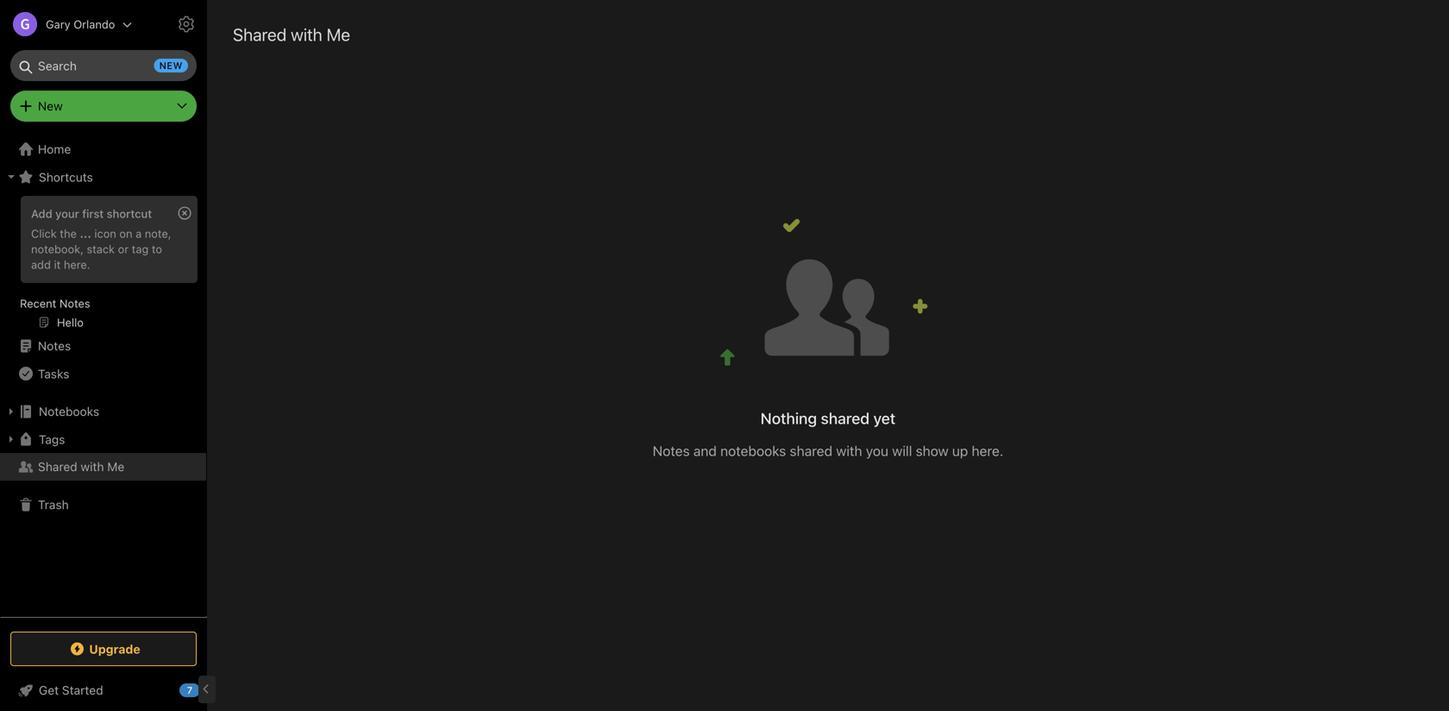 Task type: locate. For each thing, give the bounding box(es) containing it.
here. right up
[[972, 443, 1004, 459]]

to
[[152, 242, 162, 255]]

0 horizontal spatial shared with me
[[38, 460, 124, 474]]

nothing shared yet
[[761, 409, 896, 428]]

1 vertical spatial shared with me
[[38, 460, 124, 474]]

1 horizontal spatial shared
[[233, 24, 287, 44]]

1 vertical spatial shared
[[790, 443, 833, 459]]

0 vertical spatial shared
[[233, 24, 287, 44]]

shared inside 'shared with me' element
[[233, 24, 287, 44]]

get
[[39, 683, 59, 697]]

shared up notes and notebooks shared with you will show up here.
[[821, 409, 870, 428]]

notes for notes
[[38, 339, 71, 353]]

nothing
[[761, 409, 817, 428]]

shared right settings image
[[233, 24, 287, 44]]

notes left and
[[653, 443, 690, 459]]

0 horizontal spatial here.
[[64, 258, 90, 271]]

tree
[[0, 135, 207, 616]]

on
[[119, 227, 133, 240]]

0 horizontal spatial me
[[107, 460, 124, 474]]

shortcuts
[[39, 170, 93, 184]]

0 vertical spatial me
[[327, 24, 350, 44]]

shortcuts button
[[0, 163, 206, 191]]

shared down nothing shared yet
[[790, 443, 833, 459]]

notebook,
[[31, 242, 84, 255]]

your
[[55, 207, 79, 220]]

0 vertical spatial here.
[[64, 258, 90, 271]]

tags
[[39, 432, 65, 446]]

1 horizontal spatial me
[[327, 24, 350, 44]]

0 vertical spatial shared with me
[[233, 24, 350, 44]]

started
[[62, 683, 103, 697]]

0 horizontal spatial shared
[[38, 460, 77, 474]]

get started
[[39, 683, 103, 697]]

notebooks
[[39, 404, 99, 419]]

shared with me
[[233, 24, 350, 44], [38, 460, 124, 474]]

shared down the tags
[[38, 460, 77, 474]]

...
[[80, 227, 91, 240]]

notes inside notes link
[[38, 339, 71, 353]]

expand tags image
[[4, 432, 18, 446]]

with
[[291, 24, 323, 44], [837, 443, 863, 459], [81, 460, 104, 474]]

upgrade button
[[10, 632, 197, 666]]

tag
[[132, 242, 149, 255]]

group
[[0, 191, 206, 339]]

note,
[[145, 227, 171, 240]]

notes and notebooks shared with you will show up here.
[[653, 443, 1004, 459]]

home
[[38, 142, 71, 156]]

recent notes
[[20, 297, 90, 310]]

notebooks link
[[0, 398, 206, 425]]

1 vertical spatial shared
[[38, 460, 77, 474]]

shared
[[821, 409, 870, 428], [790, 443, 833, 459]]

1 vertical spatial notes
[[38, 339, 71, 353]]

you
[[866, 443, 889, 459]]

here. right it
[[64, 258, 90, 271]]

1 vertical spatial here.
[[972, 443, 1004, 459]]

1 horizontal spatial here.
[[972, 443, 1004, 459]]

me
[[327, 24, 350, 44], [107, 460, 124, 474]]

or
[[118, 242, 129, 255]]

here.
[[64, 258, 90, 271], [972, 443, 1004, 459]]

notes right recent
[[59, 297, 90, 310]]

add
[[31, 258, 51, 271]]

notes inside 'shared with me' element
[[653, 443, 690, 459]]

notes up tasks
[[38, 339, 71, 353]]

Search text field
[[22, 50, 185, 81]]

it
[[54, 258, 61, 271]]

Account field
[[0, 7, 132, 41]]

notes
[[59, 297, 90, 310], [38, 339, 71, 353], [653, 443, 690, 459]]

shortcut
[[107, 207, 152, 220]]

new search field
[[22, 50, 188, 81]]

a
[[136, 227, 142, 240]]

Help and Learning task checklist field
[[0, 677, 207, 704]]

1 horizontal spatial shared with me
[[233, 24, 350, 44]]

gary
[[46, 18, 70, 31]]

shared
[[233, 24, 287, 44], [38, 460, 77, 474]]

2 vertical spatial notes
[[653, 443, 690, 459]]

gary orlando
[[46, 18, 115, 31]]



Task type: vqa. For each thing, say whether or not it's contained in the screenshot.
the bottommost the Nov 14
no



Task type: describe. For each thing, give the bounding box(es) containing it.
tasks
[[38, 367, 69, 381]]

expand notebooks image
[[4, 405, 18, 419]]

orlando
[[74, 18, 115, 31]]

icon on a note, notebook, stack or tag to add it here.
[[31, 227, 171, 271]]

add
[[31, 207, 52, 220]]

new button
[[10, 91, 197, 122]]

icon
[[94, 227, 116, 240]]

new
[[159, 60, 183, 71]]

group containing add your first shortcut
[[0, 191, 206, 339]]

and
[[694, 443, 717, 459]]

shared with me link
[[0, 453, 206, 481]]

here. inside 'shared with me' element
[[972, 443, 1004, 459]]

shared with me element
[[207, 0, 1450, 711]]

tags button
[[0, 425, 206, 453]]

first
[[82, 207, 104, 220]]

show
[[916, 443, 949, 459]]

notebooks
[[721, 443, 787, 459]]

notes for notes and notebooks shared with you will show up here.
[[653, 443, 690, 459]]

will
[[893, 443, 913, 459]]

1 vertical spatial me
[[107, 460, 124, 474]]

click the ...
[[31, 227, 91, 240]]

click
[[31, 227, 57, 240]]

2 horizontal spatial with
[[837, 443, 863, 459]]

0 vertical spatial notes
[[59, 297, 90, 310]]

tree containing home
[[0, 135, 207, 616]]

click to collapse image
[[201, 679, 214, 700]]

recent
[[20, 297, 56, 310]]

here. inside the "icon on a note, notebook, stack or tag to add it here."
[[64, 258, 90, 271]]

7
[[187, 685, 193, 696]]

shared inside the shared with me link
[[38, 460, 77, 474]]

add your first shortcut
[[31, 207, 152, 220]]

the
[[60, 227, 77, 240]]

stack
[[87, 242, 115, 255]]

new
[[38, 99, 63, 113]]

trash
[[38, 498, 69, 512]]

trash link
[[0, 491, 206, 519]]

yet
[[874, 409, 896, 428]]

0 vertical spatial shared
[[821, 409, 870, 428]]

upgrade
[[89, 642, 140, 656]]

0 horizontal spatial with
[[81, 460, 104, 474]]

tasks button
[[0, 360, 206, 388]]

home link
[[0, 135, 207, 163]]

up
[[953, 443, 969, 459]]

1 horizontal spatial with
[[291, 24, 323, 44]]

notes link
[[0, 332, 206, 360]]

settings image
[[176, 14, 197, 35]]



